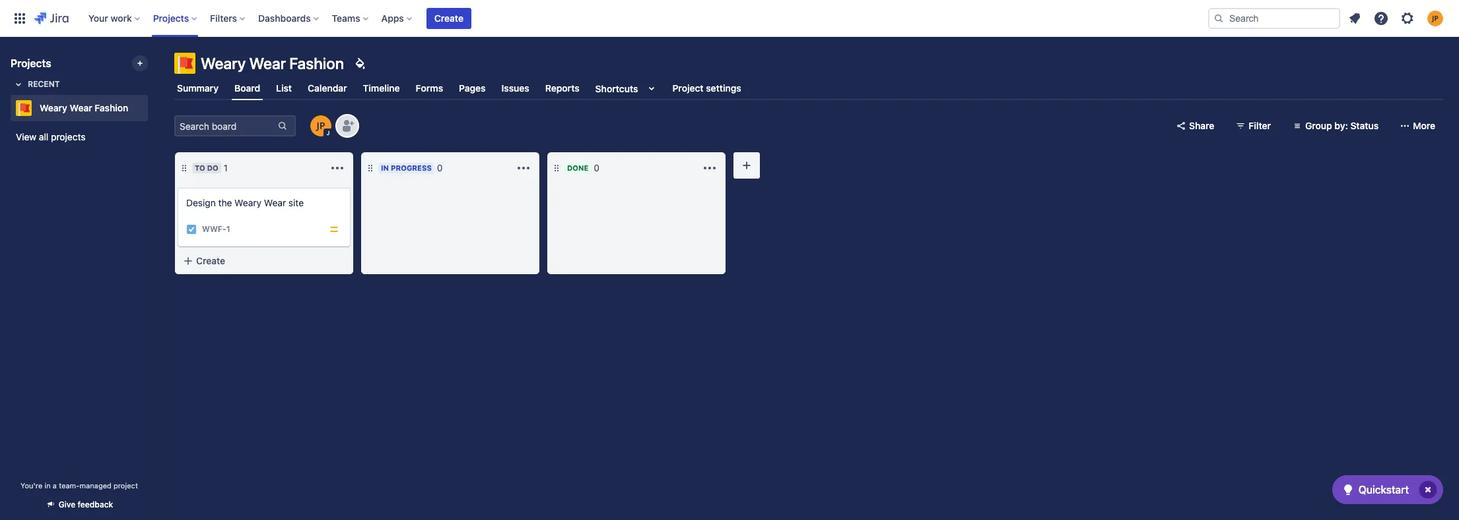 Task type: describe. For each thing, give the bounding box(es) containing it.
filters button
[[206, 8, 250, 29]]

quickstart
[[1359, 485, 1409, 497]]

done 0
[[567, 162, 600, 174]]

teams
[[332, 12, 360, 23]]

your
[[88, 12, 108, 23]]

collapse recent projects image
[[11, 77, 26, 92]]

a
[[53, 482, 57, 491]]

give
[[59, 500, 75, 510]]

pages
[[459, 83, 486, 94]]

1 vertical spatial fashion
[[95, 102, 128, 114]]

projects inside 'projects' popup button
[[153, 12, 189, 23]]

done
[[567, 164, 589, 172]]

search image
[[1214, 13, 1224, 23]]

share
[[1189, 120, 1214, 131]]

reports
[[545, 83, 579, 94]]

dashboards button
[[254, 8, 324, 29]]

your work button
[[84, 8, 145, 29]]

0 vertical spatial fashion
[[289, 54, 344, 73]]

james peterson image
[[310, 116, 331, 137]]

1 vertical spatial weary
[[40, 102, 67, 114]]

tab list containing board
[[166, 77, 1451, 100]]

settings image
[[1400, 10, 1416, 26]]

all
[[39, 131, 48, 143]]

more
[[1413, 120, 1435, 131]]

filter
[[1249, 120, 1271, 131]]

design the weary wear site
[[186, 197, 304, 209]]

notifications image
[[1347, 10, 1363, 26]]

add to starred image
[[144, 100, 160, 116]]

in
[[45, 482, 51, 491]]

project
[[114, 482, 138, 491]]

by:
[[1335, 120, 1348, 131]]

work
[[111, 12, 132, 23]]

Search field
[[1208, 8, 1340, 29]]

forms
[[416, 83, 443, 94]]

give feedback button
[[37, 495, 121, 516]]

share button
[[1168, 116, 1222, 137]]

view
[[16, 131, 36, 143]]

2 vertical spatial wear
[[264, 197, 286, 209]]

appswitcher icon image
[[12, 10, 28, 26]]

help image
[[1373, 10, 1389, 26]]

quickstart button
[[1332, 476, 1443, 505]]

2 vertical spatial weary
[[235, 197, 261, 209]]

1 vertical spatial create button
[[175, 250, 353, 273]]

create button inside primary element
[[426, 8, 471, 29]]

create column image
[[739, 158, 755, 174]]

site
[[288, 197, 304, 209]]

banner containing your work
[[0, 0, 1459, 37]]

apps
[[381, 12, 404, 23]]

managed
[[80, 482, 111, 491]]

feedback
[[78, 500, 113, 510]]

project settings
[[672, 83, 741, 94]]

calendar
[[308, 83, 347, 94]]

0 horizontal spatial weary wear fashion
[[40, 102, 128, 114]]

weary wear fashion link
[[11, 95, 143, 121]]

settings
[[706, 83, 741, 94]]

shortcuts button
[[593, 77, 662, 100]]



Task type: vqa. For each thing, say whether or not it's contained in the screenshot.
topmost Campaign
no



Task type: locate. For each thing, give the bounding box(es) containing it.
projects up recent
[[11, 57, 51, 69]]

summary link
[[174, 77, 221, 100]]

fashion
[[289, 54, 344, 73], [95, 102, 128, 114]]

issues
[[502, 83, 529, 94]]

calendar link
[[305, 77, 350, 100]]

1 horizontal spatial projects
[[153, 12, 189, 23]]

create inside primary element
[[434, 12, 463, 23]]

your work
[[88, 12, 132, 23]]

the
[[218, 197, 232, 209]]

0 horizontal spatial create button
[[175, 250, 353, 273]]

weary wear fashion
[[201, 54, 344, 73], [40, 102, 128, 114]]

timeline
[[363, 83, 400, 94]]

project
[[672, 83, 704, 94]]

wwf-1
[[202, 225, 230, 235]]

wear up list
[[249, 54, 286, 73]]

2 column actions menu image from the left
[[702, 160, 718, 176]]

set background color image
[[352, 55, 368, 71]]

0 right done
[[594, 162, 600, 174]]

column actions menu image left create column icon
[[702, 160, 718, 176]]

timeline link
[[360, 77, 402, 100]]

0
[[437, 162, 443, 174], [594, 162, 600, 174]]

dismiss quickstart image
[[1418, 480, 1439, 501]]

create project image
[[135, 58, 145, 69]]

0 vertical spatial weary wear fashion
[[201, 54, 344, 73]]

0 vertical spatial wear
[[249, 54, 286, 73]]

1 horizontal spatial fashion
[[289, 54, 344, 73]]

in progress 0
[[381, 162, 443, 174]]

sidebar navigation image
[[144, 53, 173, 79]]

0 vertical spatial projects
[[153, 12, 189, 23]]

create button right "apps" dropdown button
[[426, 8, 471, 29]]

list
[[276, 83, 292, 94]]

shortcuts
[[595, 83, 638, 94]]

wear
[[249, 54, 286, 73], [70, 102, 92, 114], [264, 197, 286, 209]]

1
[[224, 162, 228, 174], [226, 225, 230, 235]]

fashion left add to starred image
[[95, 102, 128, 114]]

1 horizontal spatial column actions menu image
[[702, 160, 718, 176]]

you're
[[21, 482, 42, 491]]

filter button
[[1228, 116, 1279, 137]]

jira image
[[34, 10, 69, 26], [34, 10, 69, 26]]

do
[[207, 164, 218, 172]]

column actions menu image for progress
[[516, 160, 531, 176]]

wear up view all projects link
[[70, 102, 92, 114]]

you're in a team-managed project
[[21, 482, 138, 491]]

recent
[[28, 79, 60, 89]]

projects
[[153, 12, 189, 23], [11, 57, 51, 69]]

design
[[186, 197, 216, 209]]

column actions menu image left done
[[516, 160, 531, 176]]

dashboards
[[258, 12, 311, 23]]

view all projects link
[[11, 125, 148, 149]]

1 column actions menu image from the left
[[516, 160, 531, 176]]

to
[[195, 164, 205, 172]]

1 horizontal spatial 0
[[594, 162, 600, 174]]

create down wwf-
[[196, 256, 225, 267]]

column actions menu image
[[516, 160, 531, 176], [702, 160, 718, 176]]

1 vertical spatial weary wear fashion
[[40, 102, 128, 114]]

board
[[234, 82, 260, 94]]

column actions menu image
[[329, 160, 345, 176]]

to do 1
[[195, 162, 228, 174]]

1 vertical spatial create
[[196, 256, 225, 267]]

1 horizontal spatial create
[[434, 12, 463, 23]]

banner
[[0, 0, 1459, 37]]

0 vertical spatial create button
[[426, 8, 471, 29]]

column actions menu image for 0
[[702, 160, 718, 176]]

1 right do
[[224, 162, 228, 174]]

reports link
[[543, 77, 582, 100]]

0 horizontal spatial column actions menu image
[[516, 160, 531, 176]]

filters
[[210, 12, 237, 23]]

1 vertical spatial projects
[[11, 57, 51, 69]]

add people image
[[339, 118, 355, 134]]

tab list
[[166, 77, 1451, 100]]

view all projects
[[16, 131, 86, 143]]

0 vertical spatial create
[[434, 12, 463, 23]]

create button down 'wwf-1' link
[[175, 250, 353, 273]]

0 horizontal spatial fashion
[[95, 102, 128, 114]]

wwf-1 link
[[202, 224, 230, 235]]

create
[[434, 12, 463, 23], [196, 256, 225, 267]]

project settings link
[[670, 77, 744, 100]]

check image
[[1340, 483, 1356, 498]]

1 vertical spatial wear
[[70, 102, 92, 114]]

Search board text field
[[176, 117, 276, 135]]

2 0 from the left
[[594, 162, 600, 174]]

progress
[[391, 164, 432, 172]]

group
[[1305, 120, 1332, 131]]

more button
[[1392, 116, 1443, 137]]

summary
[[177, 83, 219, 94]]

0 horizontal spatial projects
[[11, 57, 51, 69]]

apps button
[[377, 8, 417, 29]]

team-
[[59, 482, 80, 491]]

group by: status
[[1305, 120, 1379, 131]]

0 vertical spatial 1
[[224, 162, 228, 174]]

your profile and settings image
[[1427, 10, 1443, 26]]

1 horizontal spatial weary wear fashion
[[201, 54, 344, 73]]

status
[[1351, 120, 1379, 131]]

task image
[[186, 224, 197, 235]]

issues link
[[499, 77, 532, 100]]

weary right the
[[235, 197, 261, 209]]

medium image
[[329, 224, 339, 235]]

wwf-
[[202, 225, 226, 235]]

weary up board
[[201, 54, 246, 73]]

primary element
[[8, 0, 1208, 37]]

give feedback
[[59, 500, 113, 510]]

forms link
[[413, 77, 446, 100]]

create right "apps" dropdown button
[[434, 12, 463, 23]]

projects button
[[149, 8, 202, 29]]

projects
[[51, 131, 86, 143]]

pages link
[[456, 77, 488, 100]]

weary wear fashion up view all projects link
[[40, 102, 128, 114]]

teams button
[[328, 8, 373, 29]]

1 down the
[[226, 225, 230, 235]]

list link
[[273, 77, 295, 100]]

0 right progress
[[437, 162, 443, 174]]

create button
[[426, 8, 471, 29], [175, 250, 353, 273]]

weary wear fashion up list
[[201, 54, 344, 73]]

0 vertical spatial weary
[[201, 54, 246, 73]]

1 horizontal spatial create button
[[426, 8, 471, 29]]

1 0 from the left
[[437, 162, 443, 174]]

0 horizontal spatial create
[[196, 256, 225, 267]]

wear left site
[[264, 197, 286, 209]]

weary
[[201, 54, 246, 73], [40, 102, 67, 114], [235, 197, 261, 209]]

weary down recent
[[40, 102, 67, 114]]

1 inside 'wwf-1' link
[[226, 225, 230, 235]]

in
[[381, 164, 389, 172]]

0 horizontal spatial 0
[[437, 162, 443, 174]]

projects right work
[[153, 12, 189, 23]]

1 vertical spatial 1
[[226, 225, 230, 235]]

fashion up the calendar
[[289, 54, 344, 73]]



